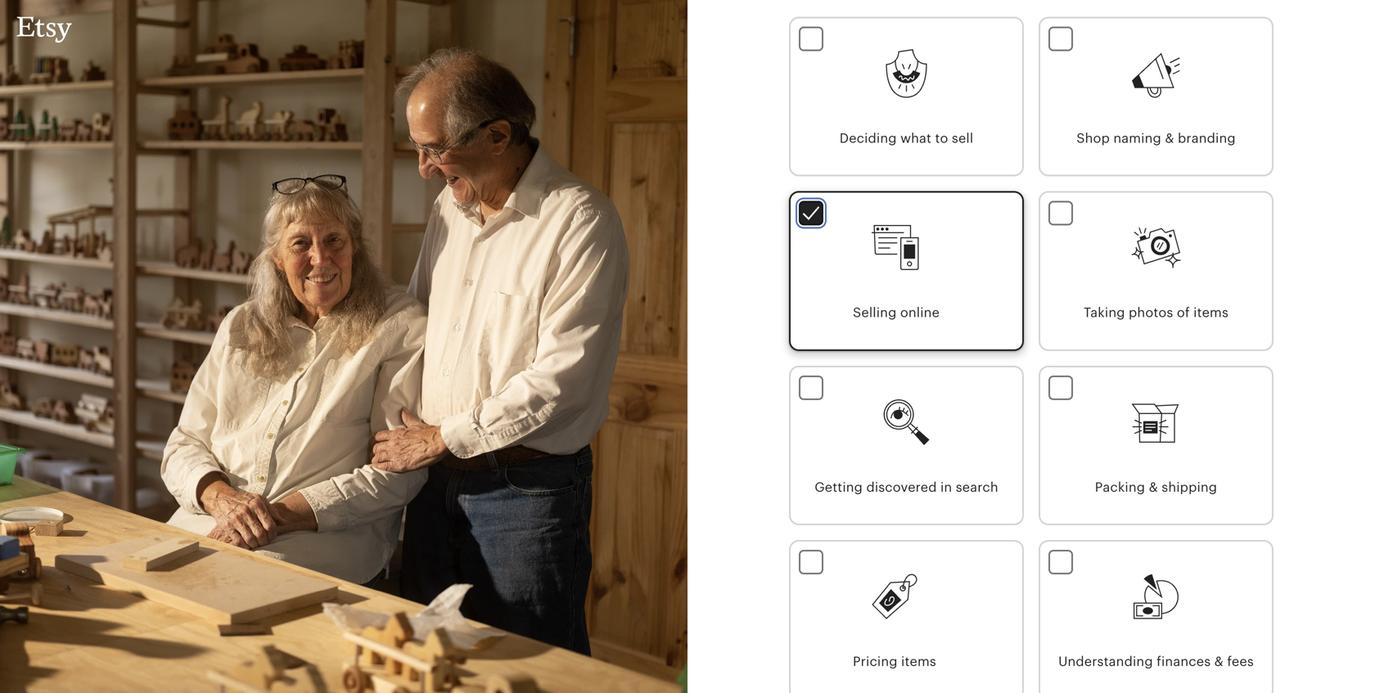 Task type: locate. For each thing, give the bounding box(es) containing it.
& for finances
[[1215, 655, 1224, 669]]

&
[[1166, 131, 1175, 146], [1149, 480, 1159, 495], [1215, 655, 1224, 669]]

1 vertical spatial items
[[902, 655, 937, 669]]

getting discovered in search
[[815, 480, 999, 495]]

1 horizontal spatial items
[[1194, 306, 1229, 320]]

naming
[[1114, 131, 1162, 146]]

selling
[[853, 306, 897, 320]]

& right naming
[[1166, 131, 1175, 146]]

& right packing on the right of page
[[1149, 480, 1159, 495]]

shop naming & branding
[[1077, 131, 1236, 146]]

to
[[936, 131, 949, 146]]

fees
[[1228, 655, 1254, 669]]

sell
[[952, 131, 974, 146]]

items right of
[[1194, 306, 1229, 320]]

1 horizontal spatial &
[[1166, 131, 1175, 146]]

& left fees
[[1215, 655, 1224, 669]]

0 horizontal spatial &
[[1149, 480, 1159, 495]]

deciding what to sell
[[840, 131, 974, 146]]

& for naming
[[1166, 131, 1175, 146]]

2 horizontal spatial &
[[1215, 655, 1224, 669]]

selling online
[[853, 306, 940, 320]]

packing & shipping
[[1095, 480, 1218, 495]]

search
[[956, 480, 999, 495]]

1 vertical spatial &
[[1149, 480, 1159, 495]]

items
[[1194, 306, 1229, 320], [902, 655, 937, 669]]

pricing items
[[853, 655, 937, 669]]

0 vertical spatial &
[[1166, 131, 1175, 146]]

packing
[[1095, 480, 1146, 495]]

0 horizontal spatial items
[[902, 655, 937, 669]]

items right pricing
[[902, 655, 937, 669]]

finances
[[1157, 655, 1211, 669]]

shipping
[[1162, 480, 1218, 495]]

understanding
[[1059, 655, 1154, 669]]

2 vertical spatial &
[[1215, 655, 1224, 669]]

branding
[[1178, 131, 1236, 146]]

taking photos of items
[[1084, 306, 1229, 320]]



Task type: vqa. For each thing, say whether or not it's contained in the screenshot.
English
no



Task type: describe. For each thing, give the bounding box(es) containing it.
0 vertical spatial items
[[1194, 306, 1229, 320]]

online
[[901, 306, 940, 320]]

understanding finances & fees
[[1059, 655, 1254, 669]]

getting
[[815, 480, 863, 495]]

taking
[[1084, 306, 1126, 320]]

discovered
[[867, 480, 937, 495]]

shop
[[1077, 131, 1110, 146]]

photos
[[1129, 306, 1174, 320]]

pricing
[[853, 655, 898, 669]]

deciding
[[840, 131, 897, 146]]

what
[[901, 131, 932, 146]]

in
[[941, 480, 953, 495]]

of
[[1177, 306, 1190, 320]]



